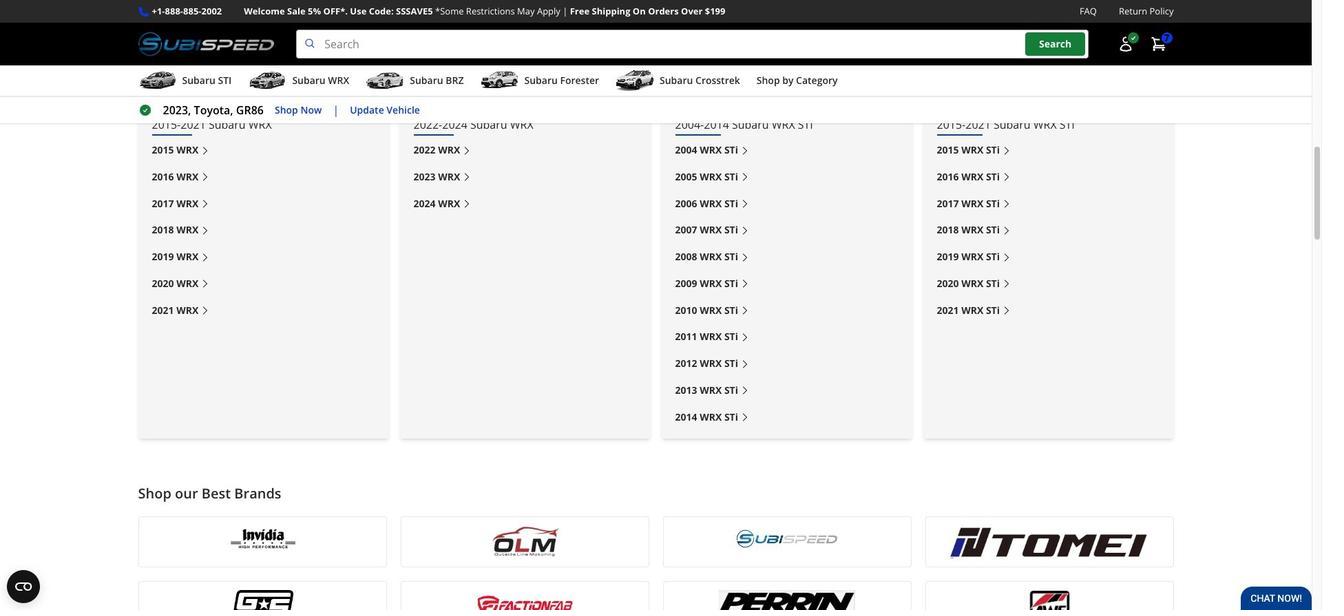 Task type: vqa. For each thing, say whether or not it's contained in the screenshot.
account icon
no



Task type: describe. For each thing, give the bounding box(es) containing it.
tomei logo image
[[934, 525, 1165, 558]]

search input field
[[296, 30, 1088, 59]]

open widget image
[[7, 570, 40, 603]]

wrx sti mods image
[[661, 0, 912, 104]]

a subaru brz thumbnail image image
[[366, 70, 404, 91]]

2015-2021 wrx sti aftermarket parts image
[[923, 0, 1174, 104]]

a subaru wrx thumbnail image image
[[248, 70, 287, 91]]

a subaru crosstrek thumbnail image image
[[616, 70, 654, 91]]

2015-21 wrx mods image
[[138, 0, 389, 104]]



Task type: locate. For each thing, give the bounding box(es) containing it.
2022-2024 wrx mods image
[[400, 0, 650, 104]]

perrin logo image
[[672, 590, 902, 610]]

olm logo image
[[409, 525, 640, 558]]

a subaru forester thumbnail image image
[[480, 70, 519, 91]]

grimmspeed logo image
[[147, 590, 378, 610]]

factionfab logo image
[[409, 590, 640, 610]]

subispeed logo image
[[138, 30, 274, 59]]

a subaru sti thumbnail image image
[[138, 70, 177, 91]]

awe tuning logo image
[[934, 590, 1165, 610]]

button image
[[1117, 36, 1134, 52]]

subispeed logo image
[[672, 525, 902, 558]]

invidia logo image
[[147, 525, 378, 558]]



